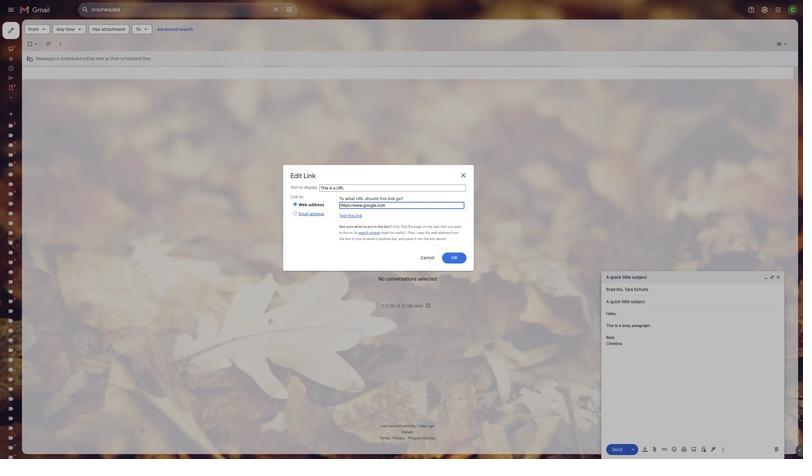 Task type: vqa. For each thing, say whether or not it's contained in the screenshot.
15th row from the bottom
no



Task type: describe. For each thing, give the bounding box(es) containing it.
email address
[[299, 212, 325, 217]]

the up then,
[[408, 225, 413, 229]]

2 gb from the left
[[407, 304, 413, 309]]

not sure what to put in the box?
[[340, 225, 392, 229]]

the right on
[[428, 225, 433, 229]]

advanced search
[[157, 27, 193, 32]]

web
[[299, 203, 308, 208]]

2 box from the left
[[430, 237, 436, 241]]

text to display:
[[291, 185, 319, 190]]

test this link
[[340, 214, 362, 219]]

scheduled
[[121, 56, 141, 61]]

this inside test this link button
[[348, 214, 355, 219]]

selected
[[418, 276, 437, 282]]

it
[[415, 237, 417, 241]]

search inside 'popup button'
[[179, 27, 193, 32]]

0 vertical spatial what
[[345, 196, 355, 202]]

web for that
[[434, 225, 440, 229]]

the right into
[[424, 237, 429, 241]]

search mail image
[[80, 4, 91, 15]]

address inside tab
[[309, 203, 324, 208]]

web for address
[[431, 231, 438, 235]]

advanced search button
[[155, 24, 196, 35]]

might
[[381, 231, 390, 235]]

the left box?
[[378, 225, 384, 229]]

0 vertical spatial this
[[380, 196, 387, 202]]

engine
[[370, 231, 380, 235]]

last account activity: 1 hour ago details terms · privacy · program policies
[[380, 424, 436, 441]]

edit link dialog
[[283, 165, 474, 271]]

1 vertical spatial to
[[363, 225, 367, 229]]

ago
[[428, 424, 435, 429]]

time.
[[142, 56, 152, 61]]

to inside first, find the page on the web that you want to link to. (a
[[340, 231, 343, 235]]

1 · from the left
[[391, 436, 392, 441]]

cancel button
[[416, 253, 440, 264]]

messages
[[36, 56, 56, 61]]

ok
[[452, 255, 458, 261]]

15
[[402, 304, 406, 309]]

details link
[[402, 430, 414, 435]]

text
[[291, 185, 298, 190]]

1 vertical spatial in
[[374, 225, 377, 229]]

terms
[[380, 436, 390, 441]]

not
[[340, 225, 345, 229]]

Web address url field
[[340, 202, 465, 209]]

0 vertical spatial link
[[388, 196, 395, 202]]

sure
[[346, 225, 353, 229]]

to
[[340, 196, 344, 202]]

edit link
[[291, 172, 316, 180]]

url
[[356, 196, 364, 202]]

you
[[448, 225, 453, 229]]

no conversations selected
[[379, 276, 437, 282]]

to what url should this link go?
[[340, 196, 403, 202]]

(a
[[354, 231, 358, 235]]

web address tab
[[291, 201, 338, 209]]

hour
[[420, 424, 428, 429]]

test
[[340, 214, 347, 219]]

has attachment
[[93, 27, 126, 32]]

email address tab
[[291, 210, 337, 218]]

above.
[[437, 237, 447, 241]]

from
[[452, 231, 459, 235]]

0.11 gb of 15 gb used
[[382, 304, 423, 309]]

address inside tab
[[310, 212, 325, 217]]

link to:
[[291, 195, 304, 200]]

1 vertical spatial what
[[354, 225, 363, 229]]

last
[[381, 424, 388, 429]]

in inside no conversations selected main content
[[57, 56, 60, 61]]

test this link button
[[340, 213, 362, 219]]

your
[[356, 237, 362, 241]]

program
[[408, 436, 422, 441]]

messages in scheduled will be sent at their scheduled time.
[[36, 56, 152, 61]]

of
[[397, 304, 401, 309]]

paste
[[405, 237, 414, 241]]

1 horizontal spatial link
[[304, 172, 316, 180]]

in inside might be useful.) then, copy the web address from the box in your browser's address bar, and paste it into the box above.
[[352, 237, 355, 241]]

activity:
[[404, 424, 417, 429]]

bar,
[[392, 237, 398, 241]]

privacy link
[[393, 436, 405, 441]]

be inside might be useful.) then, copy the web address from the box in your browser's address bar, and paste it into the box above.
[[391, 231, 395, 235]]

will
[[83, 56, 89, 61]]

want
[[454, 225, 462, 229]]

browser's
[[363, 237, 378, 241]]

their
[[111, 56, 120, 61]]

find
[[402, 225, 407, 229]]

policies
[[423, 436, 436, 441]]

put
[[368, 225, 373, 229]]



Task type: locate. For each thing, give the bounding box(es) containing it.
· down details
[[406, 436, 407, 441]]

and
[[399, 237, 405, 241]]

1 horizontal spatial box
[[430, 237, 436, 241]]

box down to.
[[345, 237, 351, 241]]

details
[[402, 430, 414, 435]]

tab list containing link to:
[[291, 195, 338, 219]]

2 horizontal spatial in
[[374, 225, 377, 229]]

tab list
[[291, 195, 338, 219]]

scheduled
[[61, 56, 82, 61]]

the down on
[[425, 231, 431, 235]]

box
[[345, 237, 351, 241], [430, 237, 436, 241]]

gb right 15 at the bottom
[[407, 304, 413, 309]]

terms link
[[380, 436, 390, 441]]

2 vertical spatial link
[[344, 231, 349, 235]]

used
[[414, 304, 423, 309]]

attachment
[[102, 27, 126, 32]]

link left to:
[[291, 195, 298, 200]]

link left to.
[[344, 231, 349, 235]]

1 horizontal spatial in
[[352, 237, 355, 241]]

be right will
[[90, 56, 95, 61]]

link up not sure what to put in the box?
[[356, 214, 362, 219]]

0 vertical spatial search
[[179, 27, 193, 32]]

None search field
[[78, 2, 298, 17]]

has
[[93, 27, 100, 32]]

0 horizontal spatial to
[[299, 185, 303, 190]]

0.11
[[382, 304, 389, 309]]

refresh image
[[45, 41, 51, 47]]

be
[[90, 56, 95, 61], [391, 231, 395, 235]]

Text to display: field
[[320, 185, 466, 192]]

0 horizontal spatial be
[[90, 56, 95, 61]]

1 box from the left
[[345, 237, 351, 241]]

what up (a
[[354, 225, 363, 229]]

1
[[418, 424, 419, 429]]

box?
[[384, 225, 392, 229]]

to right text on the top left of page
[[299, 185, 303, 190]]

web inside first, find the page on the web that you want to link to. (a
[[434, 225, 440, 229]]

search
[[179, 27, 193, 32], [359, 231, 369, 235]]

0 horizontal spatial this
[[348, 214, 355, 219]]

1 vertical spatial web
[[431, 231, 438, 235]]

settings image
[[762, 6, 769, 13]]

address up email address tab
[[309, 203, 324, 208]]

no conversations selected main content
[[22, 20, 799, 455]]

0 vertical spatial to
[[299, 185, 303, 190]]

search right advanced
[[179, 27, 193, 32]]

advanced search options image
[[283, 3, 296, 16]]

first,
[[393, 225, 401, 229]]

address down web address tab
[[310, 212, 325, 217]]

1 horizontal spatial gb
[[407, 304, 413, 309]]

in right put
[[374, 225, 377, 229]]

0 vertical spatial be
[[90, 56, 95, 61]]

account
[[389, 424, 403, 429]]

·
[[391, 436, 392, 441], [406, 436, 407, 441]]

might be useful.) then, copy the web address from the box in your browser's address bar, and paste it into the box above.
[[340, 231, 459, 241]]

1 vertical spatial link
[[291, 195, 298, 200]]

navigation
[[0, 20, 73, 460]]

tab list inside edit link dialog
[[291, 195, 338, 219]]

this right should
[[380, 196, 387, 202]]

address
[[309, 203, 324, 208], [310, 212, 325, 217], [439, 231, 451, 235], [379, 237, 391, 241]]

link
[[388, 196, 395, 202], [356, 214, 362, 219], [344, 231, 349, 235]]

0 horizontal spatial gb
[[390, 304, 396, 309]]

edit link heading
[[291, 172, 316, 180]]

clear search image
[[270, 3, 282, 16]]

link
[[304, 172, 316, 180], [291, 195, 298, 200]]

then,
[[408, 231, 416, 235]]

no
[[379, 276, 385, 282]]

in left your
[[352, 237, 355, 241]]

in
[[57, 56, 60, 61], [374, 225, 377, 229], [352, 237, 355, 241]]

email
[[299, 212, 309, 217]]

2 vertical spatial to
[[340, 231, 343, 235]]

to down not
[[340, 231, 343, 235]]

1 horizontal spatial ·
[[406, 436, 407, 441]]

to
[[299, 185, 303, 190], [363, 225, 367, 229], [340, 231, 343, 235]]

first, find the page on the web that you want to link to. (a
[[340, 225, 462, 235]]

web inside might be useful.) then, copy the web address from the box in your browser's address bar, and paste it into the box above.
[[431, 231, 438, 235]]

1 horizontal spatial search
[[359, 231, 369, 235]]

what
[[345, 196, 355, 202], [354, 225, 363, 229]]

ok button
[[442, 253, 467, 264]]

be inside no conversations selected main content
[[90, 56, 95, 61]]

search engine
[[359, 231, 380, 235]]

2 vertical spatial in
[[352, 237, 355, 241]]

0 horizontal spatial in
[[57, 56, 60, 61]]

web address
[[299, 203, 324, 208]]

1 vertical spatial search
[[359, 231, 369, 235]]

the down not
[[340, 237, 345, 241]]

0 horizontal spatial link
[[344, 231, 349, 235]]

search down not sure what to put in the box?
[[359, 231, 369, 235]]

gb left of
[[390, 304, 396, 309]]

to:
[[299, 195, 304, 200]]

link up display:
[[304, 172, 316, 180]]

link inside tab list
[[291, 195, 298, 200]]

edit
[[291, 172, 302, 180]]

0 vertical spatial link
[[304, 172, 316, 180]]

on
[[423, 225, 427, 229]]

has attachment button
[[89, 24, 130, 34]]

this right test
[[348, 214, 355, 219]]

link left go?
[[388, 196, 395, 202]]

1 horizontal spatial this
[[380, 196, 387, 202]]

follow link to manage storage image
[[426, 303, 432, 309]]

address down the that
[[439, 231, 451, 235]]

box left above.
[[430, 237, 436, 241]]

1 gb from the left
[[390, 304, 396, 309]]

to.
[[350, 231, 354, 235]]

1 horizontal spatial to
[[340, 231, 343, 235]]

link inside first, find the page on the web that you want to link to. (a
[[344, 231, 349, 235]]

0 horizontal spatial search
[[179, 27, 193, 32]]

copy
[[417, 231, 425, 235]]

should
[[365, 196, 379, 202]]

display:
[[304, 185, 318, 190]]

page
[[414, 225, 422, 229]]

address down might
[[379, 237, 391, 241]]

link inside button
[[356, 214, 362, 219]]

1 vertical spatial this
[[348, 214, 355, 219]]

this
[[380, 196, 387, 202], [348, 214, 355, 219]]

search engine link
[[359, 231, 380, 235]]

0 vertical spatial web
[[434, 225, 440, 229]]

advanced
[[157, 27, 178, 32]]

1 horizontal spatial be
[[391, 231, 395, 235]]

None radio
[[293, 203, 297, 207], [293, 212, 297, 215], [293, 203, 297, 207], [293, 212, 297, 215]]

search inside edit link dialog
[[359, 231, 369, 235]]

to left put
[[363, 225, 367, 229]]

1 vertical spatial link
[[356, 214, 362, 219]]

toggle split pane mode image
[[777, 41, 783, 47]]

2 horizontal spatial to
[[363, 225, 367, 229]]

the
[[378, 225, 384, 229], [408, 225, 413, 229], [428, 225, 433, 229], [425, 231, 431, 235], [340, 237, 345, 241], [424, 237, 429, 241]]

into
[[418, 237, 423, 241]]

0 horizontal spatial box
[[345, 237, 351, 241]]

gb
[[390, 304, 396, 309], [407, 304, 413, 309]]

2 horizontal spatial link
[[388, 196, 395, 202]]

· right terms link
[[391, 436, 392, 441]]

in right the messages
[[57, 56, 60, 61]]

conversations
[[386, 276, 417, 282]]

1 horizontal spatial link
[[356, 214, 362, 219]]

0 horizontal spatial ·
[[391, 436, 392, 441]]

1 vertical spatial be
[[391, 231, 395, 235]]

at
[[106, 56, 109, 61]]

2 · from the left
[[406, 436, 407, 441]]

what right to at the left top
[[345, 196, 355, 202]]

go?
[[396, 196, 403, 202]]

sent
[[96, 56, 104, 61]]

be up bar,
[[391, 231, 395, 235]]

useful.)
[[396, 231, 407, 235]]

web up above.
[[431, 231, 438, 235]]

web
[[434, 225, 440, 229], [431, 231, 438, 235]]

0 horizontal spatial link
[[291, 195, 298, 200]]

0 vertical spatial in
[[57, 56, 60, 61]]

program policies link
[[408, 436, 436, 441]]

cancel
[[421, 255, 435, 261]]

web left the that
[[434, 225, 440, 229]]

that
[[441, 225, 447, 229]]

privacy
[[393, 436, 405, 441]]



